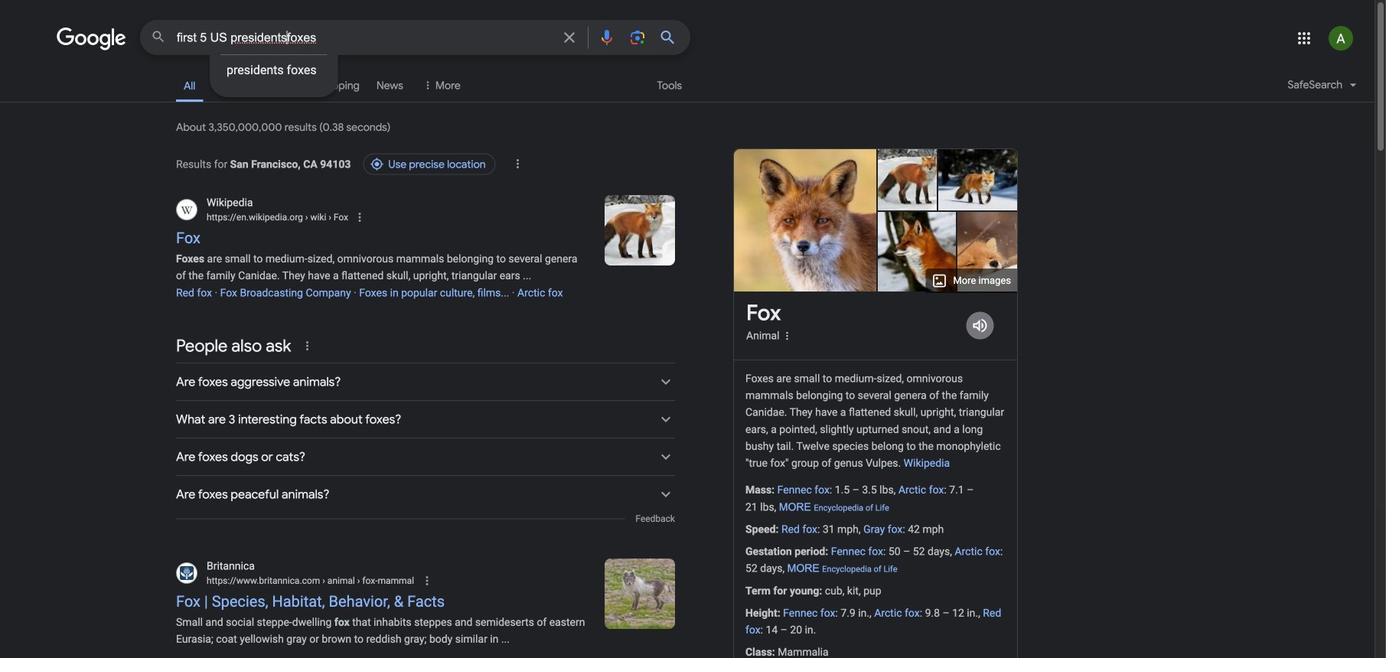 Task type: describe. For each thing, give the bounding box(es) containing it.
foxes from www.britannica.com image
[[605, 559, 675, 629]]

fox - wikipedia image
[[870, 149, 952, 210]]

foxes from en.wikipedia.org image
[[605, 195, 675, 266]]



Task type: locate. For each thing, give the bounding box(es) containing it.
navigation
[[0, 67, 1375, 111]]

None text field
[[303, 212, 348, 223], [207, 574, 414, 588], [303, 212, 348, 223], [207, 574, 414, 588]]

heading
[[746, 301, 781, 325]]

google image
[[57, 28, 127, 51]]

search by voice image
[[598, 28, 616, 47]]

more options image
[[780, 328, 795, 344], [781, 330, 793, 342]]

red fox | diet, behavior, & adaptations | britannica image
[[938, 149, 1034, 210]]

Search text field
[[177, 29, 551, 48]]

None search field
[[0, 19, 690, 97]]

search by image image
[[628, 28, 647, 47]]

red fox | national geographic image
[[957, 212, 1017, 302]]

species spotlight - red fox (u.s. national park service) image
[[878, 212, 956, 293]]

None text field
[[207, 210, 348, 224], [320, 575, 414, 586], [207, 210, 348, 224], [320, 575, 414, 586]]



Task type: vqa. For each thing, say whether or not it's contained in the screenshot.
text field
yes



